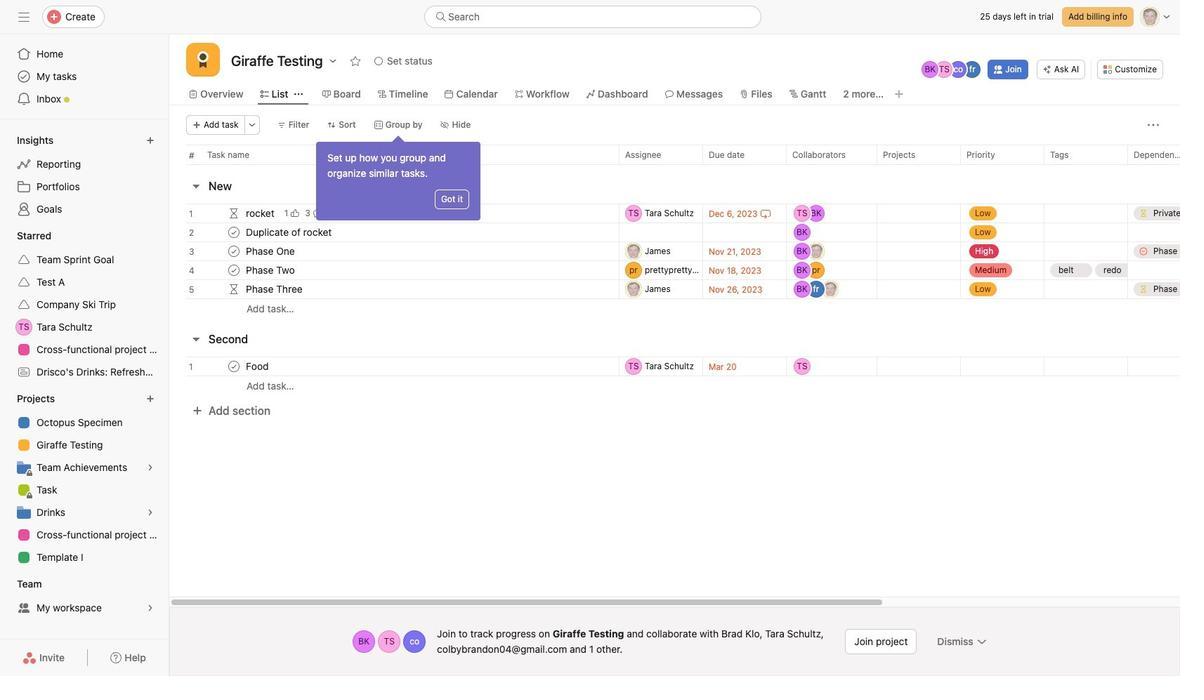 Task type: locate. For each thing, give the bounding box(es) containing it.
1 vertical spatial task name text field
[[243, 282, 307, 296]]

mark complete checkbox inside phase two cell
[[225, 262, 242, 279]]

task name text field for dependencies image
[[243, 282, 307, 296]]

0 vertical spatial task name text field
[[243, 207, 279, 221]]

linked projects for phase three cell
[[877, 280, 961, 299]]

task name text field inside phase one cell
[[243, 244, 299, 258]]

3 task name text field from the top
[[243, 263, 299, 277]]

mark complete checkbox inside the food cell
[[225, 358, 242, 375]]

mark complete image down dependencies icon
[[225, 224, 242, 241]]

row
[[169, 145, 1180, 171], [186, 164, 1180, 165], [169, 199, 1180, 228], [169, 218, 1180, 247], [169, 237, 1180, 266], [169, 256, 1180, 284], [169, 275, 1180, 303], [169, 299, 1180, 318], [169, 353, 1180, 381], [169, 376, 1180, 395]]

1 vertical spatial collapse task list for this group image
[[190, 334, 202, 345]]

mark complete image inside phase two cell
[[225, 262, 242, 279]]

you've reached the maximum number of tabs. remove a tab to add a new one. image
[[894, 89, 905, 100]]

dependencies image
[[225, 205, 242, 222]]

task name text field inside duplicate of rocket cell
[[243, 225, 336, 240]]

3 task name text field from the top
[[243, 360, 273, 374]]

task name text field right dependencies image
[[243, 282, 307, 296]]

2 task name text field from the top
[[243, 282, 307, 296]]

3 mark complete checkbox from the top
[[225, 358, 242, 375]]

0 vertical spatial task name text field
[[243, 225, 336, 240]]

Task name text field
[[243, 207, 279, 221], [243, 282, 307, 296], [243, 360, 273, 374]]

header second tree grid
[[169, 353, 1180, 395]]

mark complete image up dependencies image
[[225, 262, 242, 279]]

mark complete image inside phase one cell
[[225, 243, 242, 260]]

see details, drinks image
[[146, 509, 155, 517]]

0 vertical spatial mark complete checkbox
[[225, 243, 242, 260]]

1 horizontal spatial more actions image
[[1148, 119, 1159, 131]]

1 mark complete image from the top
[[225, 224, 242, 241]]

projects element
[[0, 386, 169, 572]]

2 vertical spatial mark complete checkbox
[[225, 358, 242, 375]]

2 vertical spatial task name text field
[[243, 263, 299, 277]]

list box
[[424, 6, 761, 28]]

mark complete image down mark complete checkbox
[[225, 243, 242, 260]]

task name text field inside the rocket cell
[[243, 207, 279, 221]]

1 collapse task list for this group image from the top
[[190, 181, 202, 192]]

mark complete checkbox for the food cell
[[225, 358, 242, 375]]

task name text field for dependencies icon
[[243, 207, 279, 221]]

task name text field for mark complete option in the phase one cell
[[243, 244, 299, 258]]

more actions image
[[1148, 119, 1159, 131], [248, 121, 256, 129]]

tags for duplicate of rocket cell
[[1044, 223, 1128, 242]]

1 mark complete checkbox from the top
[[225, 243, 242, 260]]

add to starred image
[[350, 55, 361, 67]]

hide sidebar image
[[18, 11, 30, 22]]

Mark complete checkbox
[[225, 243, 242, 260], [225, 262, 242, 279], [225, 358, 242, 375]]

collapse task list for this group image
[[190, 181, 202, 192], [190, 334, 202, 345]]

new project or portfolio image
[[146, 395, 155, 403]]

2 mark complete image from the top
[[225, 243, 242, 260]]

1 task name text field from the top
[[243, 225, 336, 240]]

2 collapse task list for this group image from the top
[[190, 334, 202, 345]]

2 vertical spatial task name text field
[[243, 360, 273, 374]]

mark complete image for task name text field in the duplicate of rocket cell
[[225, 224, 242, 241]]

2 task name text field from the top
[[243, 244, 299, 258]]

phase one cell
[[169, 242, 619, 261]]

0 vertical spatial collapse task list for this group image
[[190, 181, 202, 192]]

1 task name text field from the top
[[243, 207, 279, 221]]

starred element
[[0, 223, 169, 386]]

tooltip
[[316, 138, 480, 221]]

mark complete image inside duplicate of rocket cell
[[225, 224, 242, 241]]

Task name text field
[[243, 225, 336, 240], [243, 244, 299, 258], [243, 263, 299, 277]]

mark complete checkbox for phase two cell
[[225, 262, 242, 279]]

2 mark complete checkbox from the top
[[225, 262, 242, 279]]

1 vertical spatial task name text field
[[243, 244, 299, 258]]

mark complete image
[[225, 224, 242, 241], [225, 243, 242, 260], [225, 262, 242, 279]]

see details, team achievements image
[[146, 464, 155, 472]]

task name text field inside phase three cell
[[243, 282, 307, 296]]

task name text field right dependencies icon
[[243, 207, 279, 221]]

1 vertical spatial mark complete image
[[225, 243, 242, 260]]

2 vertical spatial mark complete image
[[225, 262, 242, 279]]

mark complete image
[[225, 358, 242, 375]]

0 vertical spatial mark complete image
[[225, 224, 242, 241]]

task name text field right mark complete image in the bottom left of the page
[[243, 360, 273, 374]]

task name text field inside phase two cell
[[243, 263, 299, 277]]

1 vertical spatial mark complete checkbox
[[225, 262, 242, 279]]

3 comments image
[[313, 209, 322, 218]]

mark complete checkbox inside phase one cell
[[225, 243, 242, 260]]

3 mark complete image from the top
[[225, 262, 242, 279]]

tags for rocket cell
[[1044, 204, 1128, 223]]



Task type: describe. For each thing, give the bounding box(es) containing it.
phase three cell
[[169, 280, 619, 299]]

teams element
[[0, 572, 169, 622]]

task name text field for mark complete option within the phase two cell
[[243, 263, 299, 277]]

tags for phase three cell
[[1044, 280, 1128, 299]]

linked projects for duplicate of rocket cell
[[877, 223, 961, 242]]

see details, my workspace image
[[146, 604, 155, 612]]

collapse task list for this group image for the header second tree grid
[[190, 334, 202, 345]]

linked projects for rocket cell
[[877, 204, 961, 223]]

duplicate of rocket cell
[[169, 223, 619, 242]]

mark complete checkbox for phase one cell
[[225, 243, 242, 260]]

task name text field for mark complete checkbox
[[243, 225, 336, 240]]

0 horizontal spatial more actions image
[[248, 121, 256, 129]]

header new tree grid
[[169, 199, 1180, 318]]

food cell
[[169, 357, 619, 376]]

insights element
[[0, 128, 169, 223]]

tab actions image
[[294, 90, 302, 98]]

Mark complete checkbox
[[225, 224, 242, 241]]

mark complete image for task name text field in phase one cell
[[225, 243, 242, 260]]

new insights image
[[146, 136, 155, 145]]

collapse task list for this group image for header new tree grid
[[190, 181, 202, 192]]

1 like. click to like this task image
[[291, 209, 299, 218]]

more actions image
[[976, 636, 987, 648]]

global element
[[0, 34, 169, 119]]

mark complete image for task name text field in the phase two cell
[[225, 262, 242, 279]]

ribbon image
[[195, 51, 211, 68]]

phase two cell
[[169, 261, 619, 280]]

task name text field inside the food cell
[[243, 360, 273, 374]]

rocket cell
[[169, 204, 619, 223]]

dependencies image
[[225, 281, 242, 298]]



Task type: vqa. For each thing, say whether or not it's contained in the screenshot.
forms
no



